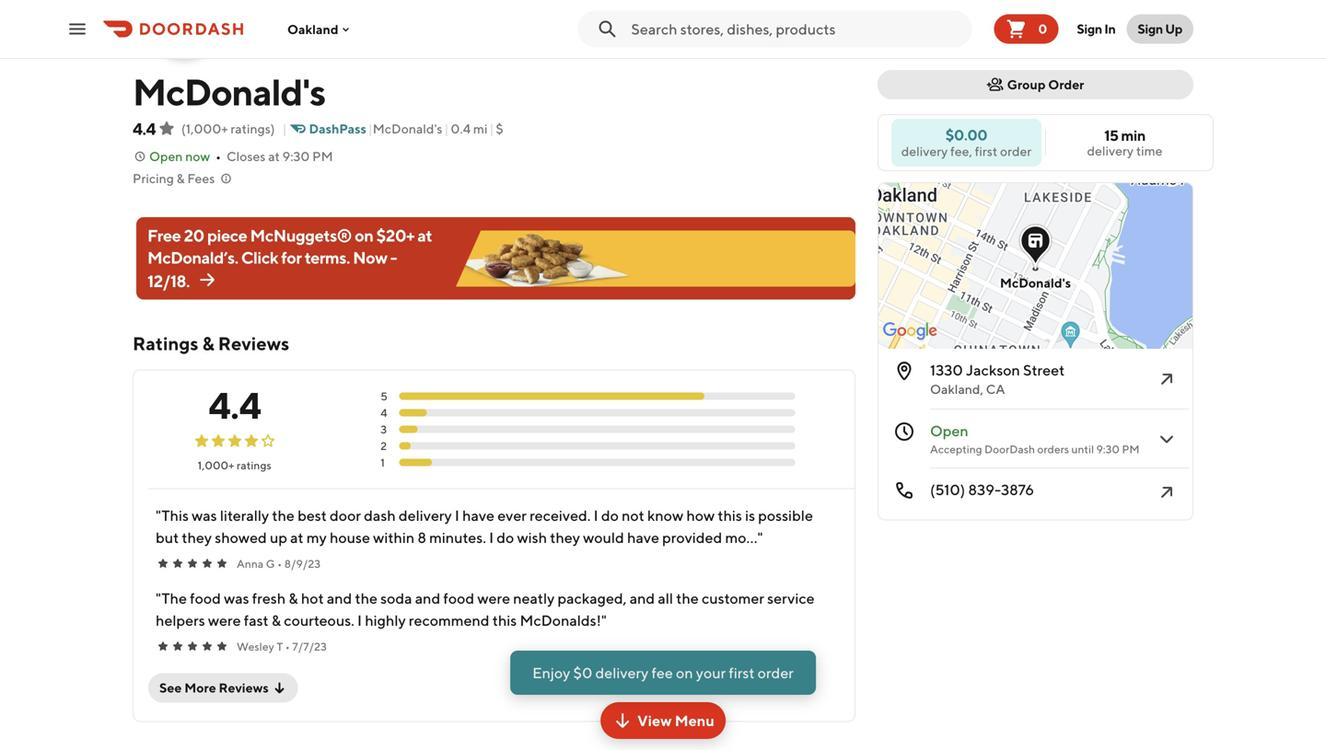 Task type: vqa. For each thing, say whether or not it's contained in the screenshot.
View Menu button on the bottom
yes



Task type: locate. For each thing, give the bounding box(es) containing it.
accepting
[[930, 443, 982, 456]]

0 horizontal spatial delivery
[[595, 664, 649, 682]]

4.4 up 1,000+ ratings
[[208, 384, 261, 427]]

4.4
[[133, 119, 156, 139], [208, 384, 261, 427]]

1 vertical spatial on
[[676, 664, 693, 682]]

group order
[[1007, 77, 1084, 92]]

menu
[[675, 712, 714, 730]]

sign for sign up
[[1138, 21, 1163, 36]]

• for anna
[[277, 558, 282, 570]]

sign up
[[1138, 21, 1182, 36]]

4.4 up "open now"
[[133, 119, 156, 139]]

1 vertical spatial &
[[202, 333, 214, 355]]

9:30 down dashpass
[[282, 149, 310, 164]]

0 vertical spatial reviews
[[218, 333, 289, 355]]

see more reviews
[[159, 681, 269, 696]]

view menu
[[637, 712, 714, 730]]

&
[[176, 171, 185, 186], [202, 333, 214, 355]]

0 vertical spatial order
[[1000, 144, 1032, 159]]

first
[[975, 144, 997, 159], [729, 664, 755, 682]]

terms.
[[305, 248, 350, 268]]

0 horizontal spatial first
[[729, 664, 755, 682]]

reviews for ratings & reviews
[[218, 333, 289, 355]]

0 vertical spatial " "
[[156, 507, 763, 547]]

open
[[149, 149, 183, 164], [930, 422, 968, 440]]

1 horizontal spatial at
[[417, 226, 432, 245]]

& inside button
[[176, 171, 185, 186]]

mi
[[473, 121, 488, 136]]

1 vertical spatial reviews
[[219, 681, 269, 696]]

first right "fee,"
[[975, 144, 997, 159]]

ca
[[986, 382, 1005, 397]]

on up now
[[355, 226, 373, 245]]

2 horizontal spatial •
[[285, 640, 290, 653]]

call restaurant image
[[1156, 481, 1178, 503]]

3 | from the left
[[444, 121, 449, 136]]

1 horizontal spatial 4.4
[[208, 384, 261, 427]]

1 horizontal spatial on
[[676, 664, 693, 682]]

reviews for see more reviews
[[219, 681, 269, 696]]

sign
[[1077, 21, 1102, 36], [1138, 21, 1163, 36]]

reviews inside button
[[219, 681, 269, 696]]

mcdonald's | 0.4 mi | $
[[373, 121, 503, 136]]

0 horizontal spatial 9:30
[[282, 149, 310, 164]]

reviews down click
[[218, 333, 289, 355]]

until
[[1071, 443, 1094, 456]]

1 vertical spatial at
[[417, 226, 432, 245]]

1 " " from the top
[[156, 507, 763, 547]]

your
[[696, 664, 726, 682]]

at right $20+
[[417, 226, 432, 245]]

at
[[268, 149, 280, 164], [417, 226, 432, 245]]

0 vertical spatial &
[[176, 171, 185, 186]]

• right g
[[277, 558, 282, 570]]

1 vertical spatial pm
[[1122, 443, 1140, 456]]

& left fees
[[176, 171, 185, 186]]

open now
[[149, 149, 210, 164]]

0.4
[[451, 121, 471, 136]]

pm inside open accepting doordash orders until 9:30 pm
[[1122, 443, 1140, 456]]

open inside open accepting doordash orders until 9:30 pm
[[930, 422, 968, 440]]

sign left up
[[1138, 21, 1163, 36]]

" " for wesley t • 7/7/23
[[156, 590, 607, 629]]

0 vertical spatial 4.4
[[133, 119, 156, 139]]

(510) 839-3876
[[930, 481, 1034, 499]]

15
[[1104, 127, 1118, 144]]

• for wesley
[[285, 640, 290, 653]]

see more reviews button
[[148, 674, 298, 703]]

" "
[[156, 507, 763, 547], [156, 590, 607, 629]]

|
[[282, 121, 287, 136], [368, 121, 373, 136], [444, 121, 449, 136], [489, 121, 494, 136]]

7/7/23
[[292, 640, 327, 653]]

| left 0.4
[[444, 121, 449, 136]]

1 horizontal spatial 9:30
[[1096, 443, 1120, 456]]

$
[[496, 121, 503, 136]]

5
[[381, 390, 388, 403]]

on for mcnuggetsⓡ
[[355, 226, 373, 245]]

mcdonald's image
[[149, 0, 219, 57]]

0 vertical spatial pm
[[312, 149, 333, 164]]

0 horizontal spatial open
[[149, 149, 183, 164]]

1 vertical spatial open
[[930, 422, 968, 440]]

$0
[[573, 664, 592, 682]]

1 horizontal spatial &
[[202, 333, 214, 355]]

"
[[156, 507, 162, 524], [757, 529, 763, 547], [156, 590, 162, 607], [601, 612, 607, 629]]

12/18.
[[147, 271, 190, 291]]

0 horizontal spatial on
[[355, 226, 373, 245]]

2 sign from the left
[[1138, 21, 1163, 36]]

0 vertical spatial on
[[355, 226, 373, 245]]

pm left expand store hours icon
[[1122, 443, 1140, 456]]

doordash
[[984, 443, 1035, 456]]

1 vertical spatial 9:30
[[1096, 443, 1120, 456]]

reviews
[[218, 333, 289, 355], [219, 681, 269, 696]]

" " for anna g • 8/9/23
[[156, 507, 763, 547]]

| left $
[[489, 121, 494, 136]]

order
[[1000, 144, 1032, 159], [758, 664, 794, 682]]

1 horizontal spatial open
[[930, 422, 968, 440]]

open up accepting
[[930, 422, 968, 440]]

9:30
[[282, 149, 310, 164], [1096, 443, 1120, 456]]

delivery inside 15 min delivery time
[[1087, 143, 1134, 158]]

oakland
[[287, 21, 338, 37]]

| up • closes at 9:30 pm
[[282, 121, 287, 136]]

0 horizontal spatial &
[[176, 171, 185, 186]]

9:30 inside open accepting doordash orders until 9:30 pm
[[1096, 443, 1120, 456]]

sign in
[[1077, 21, 1116, 36]]

delivery left time on the right top
[[1087, 143, 1134, 158]]

click
[[241, 248, 278, 268]]

• right now at top
[[216, 149, 221, 164]]

1 horizontal spatial •
[[277, 558, 282, 570]]

open up pricing & fees
[[149, 149, 183, 164]]

0 horizontal spatial order
[[758, 664, 794, 682]]

delivery
[[1087, 143, 1134, 158], [901, 144, 948, 159], [595, 664, 649, 682]]

1 vertical spatial " "
[[156, 590, 607, 629]]

1 horizontal spatial sign
[[1138, 21, 1163, 36]]

1 horizontal spatial delivery
[[901, 144, 948, 159]]

0 horizontal spatial 4.4
[[133, 119, 156, 139]]

dashpass |
[[309, 121, 373, 136]]

dashpass
[[309, 121, 366, 136]]

pm down dashpass
[[312, 149, 333, 164]]

0 horizontal spatial •
[[216, 149, 221, 164]]

pm
[[312, 149, 333, 164], [1122, 443, 1140, 456]]

view
[[637, 712, 672, 730]]

| right dashpass
[[368, 121, 373, 136]]

reviews down wesley
[[219, 681, 269, 696]]

oakland button
[[287, 21, 353, 37]]

powered by google image
[[883, 322, 937, 341]]

on inside free 20 piece mcnuggetsⓡ on $20+ at mcdonald's. click for terms. now - 12/18.
[[355, 226, 373, 245]]

in
[[1104, 21, 1116, 36]]

1 | from the left
[[282, 121, 287, 136]]

& for pricing
[[176, 171, 185, 186]]

pricing & fees
[[133, 171, 215, 186]]

0 horizontal spatial sign
[[1077, 21, 1102, 36]]

order right '$0.00'
[[1000, 144, 1032, 159]]

& right ratings
[[202, 333, 214, 355]]

find restaurant in google maps image
[[1156, 368, 1178, 390]]

sign left in
[[1077, 21, 1102, 36]]

order right your
[[758, 664, 794, 682]]

0 vertical spatial open
[[149, 149, 183, 164]]

1 vertical spatial first
[[729, 664, 755, 682]]

0 vertical spatial at
[[268, 149, 280, 164]]

1330
[[930, 361, 963, 379]]

order inside $0.00 delivery fee, first order
[[1000, 144, 1032, 159]]

enjoy
[[532, 664, 570, 682]]

enjoy $0 delivery fee on your first order
[[532, 664, 794, 682]]

2 | from the left
[[368, 121, 373, 136]]

pricing
[[133, 171, 174, 186]]

1,000+ ratings
[[198, 459, 271, 472]]

wesley
[[237, 640, 274, 653]]

1 horizontal spatial pm
[[1122, 443, 1140, 456]]

3
[[381, 423, 387, 436]]

20
[[184, 226, 204, 245]]

delivery for enjoy $0 delivery fee on your first order
[[595, 664, 649, 682]]

•
[[216, 149, 221, 164], [277, 558, 282, 570], [285, 640, 290, 653]]

now
[[353, 248, 387, 268]]

mcdonald's
[[133, 70, 325, 114], [373, 121, 442, 136], [1000, 275, 1071, 291], [1000, 275, 1071, 291]]

up
[[1165, 21, 1182, 36]]

1 horizontal spatial order
[[1000, 144, 1032, 159]]

0 vertical spatial •
[[216, 149, 221, 164]]

at right closes
[[268, 149, 280, 164]]

free
[[147, 226, 181, 245]]

2 " " from the top
[[156, 590, 607, 629]]

sign for sign in
[[1077, 21, 1102, 36]]

9:30 right until
[[1096, 443, 1120, 456]]

delivery right $0 on the bottom
[[595, 664, 649, 682]]

first right your
[[729, 664, 755, 682]]

ratings
[[133, 333, 198, 355]]

1 vertical spatial •
[[277, 558, 282, 570]]

on right fee
[[676, 664, 693, 682]]

1 horizontal spatial first
[[975, 144, 997, 159]]

2 horizontal spatial delivery
[[1087, 143, 1134, 158]]

0 vertical spatial first
[[975, 144, 997, 159]]

839-
[[968, 481, 1001, 499]]

view menu button
[[601, 703, 726, 739]]

• right t
[[285, 640, 290, 653]]

delivery left "fee,"
[[901, 144, 948, 159]]

oakland,
[[930, 382, 983, 397]]

2 vertical spatial •
[[285, 640, 290, 653]]

1 sign from the left
[[1077, 21, 1102, 36]]

piece
[[207, 226, 247, 245]]



Task type: describe. For each thing, give the bounding box(es) containing it.
fee,
[[950, 144, 972, 159]]

see
[[159, 681, 182, 696]]

1 vertical spatial order
[[758, 664, 794, 682]]

open accepting doordash orders until 9:30 pm
[[930, 422, 1140, 456]]

more
[[184, 681, 216, 696]]

street
[[1023, 361, 1065, 379]]

1,000+
[[198, 459, 234, 472]]

map region
[[760, 166, 1232, 401]]

0
[[1038, 21, 1047, 36]]

for
[[281, 248, 302, 268]]

g
[[266, 558, 275, 570]]

Store search: begin typing to search for stores available on DoorDash text field
[[631, 19, 965, 39]]

ratings)
[[231, 121, 275, 136]]

$20+
[[376, 226, 414, 245]]

1330 jackson street oakland, ca
[[930, 361, 1065, 397]]

ratings
[[237, 459, 271, 472]]

0 horizontal spatial pm
[[312, 149, 333, 164]]

expand store hours image
[[1156, 428, 1178, 450]]

sign in link
[[1066, 11, 1127, 47]]

anna g • 8/9/23
[[237, 558, 321, 570]]

0 button
[[994, 14, 1058, 44]]

4
[[381, 407, 387, 419]]

order
[[1048, 77, 1084, 92]]

1 vertical spatial 4.4
[[208, 384, 261, 427]]

open menu image
[[66, 18, 88, 40]]

closes
[[226, 149, 266, 164]]

first inside $0.00 delivery fee, first order
[[975, 144, 997, 159]]

open for open accepting doordash orders until 9:30 pm
[[930, 422, 968, 440]]

1
[[381, 456, 385, 469]]

min
[[1121, 127, 1145, 144]]

(1,000+ ratings) |
[[181, 121, 287, 136]]

• closes at 9:30 pm
[[216, 149, 333, 164]]

(510)
[[930, 481, 965, 499]]

15 min delivery time
[[1087, 127, 1163, 158]]

4 | from the left
[[489, 121, 494, 136]]

group order button
[[878, 70, 1193, 99]]

mcdonald's.
[[147, 248, 238, 268]]

3876
[[1001, 481, 1034, 499]]

open for open now
[[149, 149, 183, 164]]

0 horizontal spatial at
[[268, 149, 280, 164]]

delivery for 15 min delivery time
[[1087, 143, 1134, 158]]

group
[[1007, 77, 1046, 92]]

fees
[[187, 171, 215, 186]]

-
[[390, 248, 397, 268]]

$0.00
[[946, 126, 987, 144]]

2
[[381, 440, 387, 453]]

ratings & reviews
[[133, 333, 289, 355]]

0 vertical spatial 9:30
[[282, 149, 310, 164]]

on for fee
[[676, 664, 693, 682]]

orders
[[1037, 443, 1069, 456]]

8/9/23
[[284, 558, 321, 570]]

$0.00 delivery fee, first order
[[901, 126, 1032, 159]]

anna
[[237, 558, 264, 570]]

pricing & fees button
[[133, 169, 233, 188]]

jackson
[[966, 361, 1020, 379]]

sign up link
[[1127, 14, 1193, 44]]

fee
[[651, 664, 673, 682]]

& for ratings
[[202, 333, 214, 355]]

delivery inside $0.00 delivery fee, first order
[[901, 144, 948, 159]]

now
[[185, 149, 210, 164]]

at inside free 20 piece mcnuggetsⓡ on $20+ at mcdonald's. click for terms. now - 12/18.
[[417, 226, 432, 245]]

mcnuggetsⓡ
[[250, 226, 352, 245]]

t
[[277, 640, 283, 653]]

wesley t • 7/7/23
[[237, 640, 327, 653]]

(1,000+
[[181, 121, 228, 136]]

time
[[1136, 143, 1163, 158]]

free 20 piece mcnuggetsⓡ on $20+ at mcdonald's. click for terms. now - 12/18.
[[147, 226, 432, 291]]



